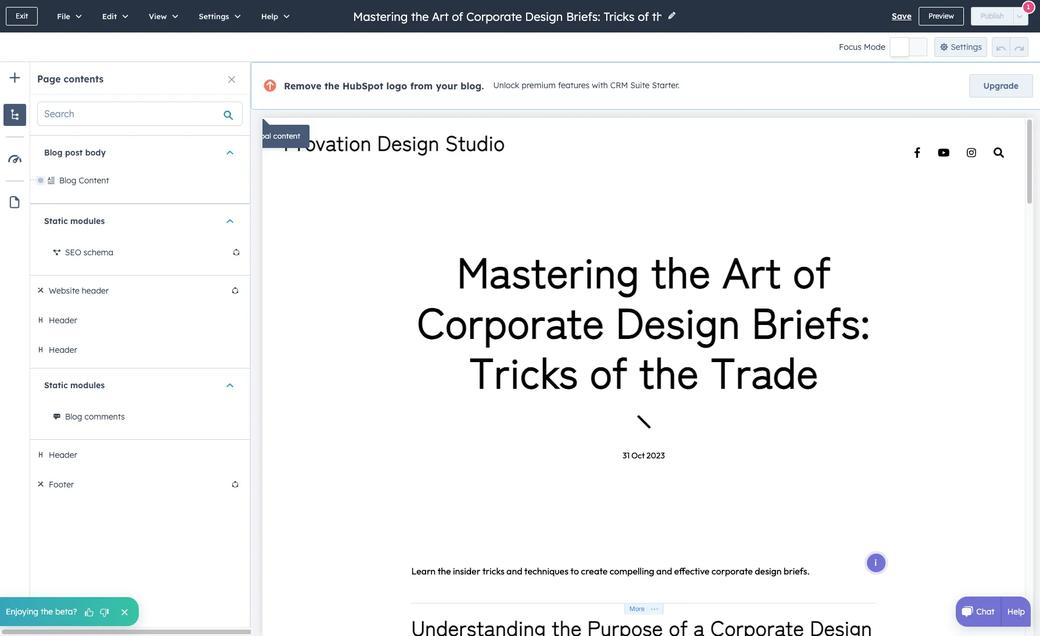 Task type: locate. For each thing, give the bounding box(es) containing it.
contents
[[64, 73, 104, 85]]

2 modules from the top
[[70, 380, 105, 391]]

blog
[[44, 147, 63, 158], [59, 175, 77, 186], [65, 412, 82, 422]]

3 header from the top
[[49, 450, 77, 461]]

blog left the 'content'
[[59, 175, 77, 186]]

blog post body button
[[44, 136, 236, 169]]

1 modules from the top
[[70, 216, 105, 226]]

2 vertical spatial header
[[49, 450, 77, 461]]

0 vertical spatial static modules
[[44, 216, 105, 226]]

2 vertical spatial header button
[[49, 449, 241, 463]]

0 vertical spatial static
[[44, 216, 68, 226]]

the for hubspot
[[325, 80, 340, 92]]

blog content button
[[59, 174, 242, 188]]

from
[[410, 80, 433, 92]]

blog post body
[[44, 147, 106, 158]]

static modules up seo
[[44, 216, 105, 226]]

0 vertical spatial caret image
[[227, 147, 234, 158]]

1 static from the top
[[44, 216, 68, 226]]

static modules button up blog comments button
[[44, 369, 236, 402]]

1 horizontal spatial help
[[1008, 607, 1026, 618]]

help button
[[249, 0, 298, 33]]

0 vertical spatial help
[[261, 12, 278, 21]]

static modules button for seo schema
[[44, 205, 236, 238]]

None field
[[352, 8, 663, 24]]

preview button
[[919, 7, 964, 26]]

modules for schema
[[70, 216, 105, 226]]

static modules button up seo schema button
[[44, 205, 236, 238]]

1 caret image from the top
[[227, 147, 234, 158]]

caret image inside blog post body dropdown button
[[227, 147, 234, 158]]

save button
[[893, 9, 912, 23]]

0 horizontal spatial settings button
[[187, 0, 249, 33]]

static modules button
[[44, 205, 236, 238], [44, 369, 236, 402]]

upgrade link
[[970, 74, 1034, 98]]

enjoying the beta?
[[6, 607, 77, 618]]

blog left comments
[[65, 412, 82, 422]]

blog inside blog comments button
[[65, 412, 82, 422]]

blog for blog content
[[59, 175, 77, 186]]

2 vertical spatial blog
[[65, 412, 82, 422]]

1 vertical spatial settings
[[951, 42, 983, 52]]

static up seo
[[44, 216, 68, 226]]

the right remove
[[325, 80, 340, 92]]

0 vertical spatial header button
[[49, 314, 241, 328]]

view
[[149, 12, 167, 21]]

suite
[[631, 80, 650, 91]]

settings
[[199, 12, 229, 21], [951, 42, 983, 52]]

post
[[65, 147, 83, 158]]

0 vertical spatial blog
[[44, 147, 63, 158]]

1 vertical spatial header
[[49, 345, 77, 356]]

1 horizontal spatial the
[[325, 80, 340, 92]]

chat
[[977, 607, 995, 618]]

page
[[37, 73, 61, 85]]

2 caret image from the top
[[227, 215, 234, 227]]

1 horizontal spatial settings
[[951, 42, 983, 52]]

static modules up blog comments
[[44, 380, 105, 391]]

edit button
[[90, 0, 137, 33]]

static modules for seo
[[44, 216, 105, 226]]

static up blog comments
[[44, 380, 68, 391]]

settings down 'preview' button
[[951, 42, 983, 52]]

caret image
[[227, 147, 234, 158], [227, 215, 234, 227]]

settings right view button at the left of the page
[[199, 12, 229, 21]]

blog inside blog content button
[[59, 175, 77, 186]]

focus mode element
[[891, 38, 928, 56]]

0 vertical spatial modules
[[70, 216, 105, 226]]

group
[[993, 37, 1029, 57]]

seo
[[65, 248, 81, 258]]

1 vertical spatial caret image
[[227, 215, 234, 227]]

upgrade
[[984, 81, 1019, 91]]

the inside "button"
[[41, 607, 53, 618]]

the left beta?
[[41, 607, 53, 618]]

the
[[325, 80, 340, 92], [41, 607, 53, 618]]

blog comments button
[[65, 410, 242, 424]]

blog for blog post body
[[44, 147, 63, 158]]

blog left "post"
[[44, 147, 63, 158]]

0 vertical spatial the
[[325, 80, 340, 92]]

website header
[[49, 286, 109, 296]]

0 vertical spatial static modules button
[[44, 205, 236, 238]]

0 horizontal spatial help
[[261, 12, 278, 21]]

seo schema button
[[65, 246, 231, 260]]

enjoying
[[6, 607, 38, 618]]

comments
[[85, 412, 125, 422]]

1 vertical spatial static modules
[[44, 380, 105, 391]]

modules up blog comments
[[70, 380, 105, 391]]

1 vertical spatial modules
[[70, 380, 105, 391]]

1 vertical spatial header button
[[49, 343, 241, 357]]

publish button
[[971, 7, 1015, 26]]

publish group
[[971, 7, 1029, 26]]

help
[[261, 12, 278, 21], [1008, 607, 1026, 618]]

0 horizontal spatial the
[[41, 607, 53, 618]]

features
[[558, 80, 590, 91]]

Search text field
[[38, 102, 219, 126]]

settings button
[[187, 0, 249, 33], [935, 37, 988, 57]]

your
[[436, 80, 458, 92]]

footer button
[[49, 478, 230, 492]]

body
[[85, 147, 106, 158]]

2 static from the top
[[44, 380, 68, 391]]

1 vertical spatial static modules button
[[44, 369, 236, 402]]

unlock premium features with crm suite starter.
[[494, 80, 680, 91]]

modules for comments
[[70, 380, 105, 391]]

1
[[1027, 3, 1031, 11]]

0 vertical spatial header
[[49, 316, 77, 326]]

the for beta?
[[41, 607, 53, 618]]

1 horizontal spatial settings button
[[935, 37, 988, 57]]

static modules button for blog comments
[[44, 369, 236, 402]]

0 vertical spatial settings
[[199, 12, 229, 21]]

website
[[49, 286, 80, 296]]

blog inside blog post body dropdown button
[[44, 147, 63, 158]]

1 static modules button from the top
[[44, 205, 236, 238]]

header button
[[49, 314, 241, 328], [49, 343, 241, 357], [49, 449, 241, 463]]

thumbsdown image
[[99, 608, 110, 619]]

1 vertical spatial settings button
[[935, 37, 988, 57]]

2 static modules from the top
[[44, 380, 105, 391]]

modules
[[70, 216, 105, 226], [70, 380, 105, 391]]

header
[[49, 316, 77, 326], [49, 345, 77, 356], [49, 450, 77, 461]]

close image
[[228, 76, 235, 83]]

1 vertical spatial blog
[[59, 175, 77, 186]]

blog content
[[59, 175, 109, 186]]

blog.
[[461, 80, 484, 92]]

modules up seo schema
[[70, 216, 105, 226]]

2 static modules button from the top
[[44, 369, 236, 402]]

1 static modules from the top
[[44, 216, 105, 226]]

exit
[[16, 12, 28, 20]]

0 vertical spatial settings button
[[187, 0, 249, 33]]

caret image for static modules
[[227, 215, 234, 227]]

static
[[44, 216, 68, 226], [44, 380, 68, 391]]

content
[[79, 175, 109, 186]]

1 vertical spatial the
[[41, 607, 53, 618]]

1 vertical spatial help
[[1008, 607, 1026, 618]]

1 vertical spatial static
[[44, 380, 68, 391]]

static modules
[[44, 216, 105, 226], [44, 380, 105, 391]]



Task type: vqa. For each thing, say whether or not it's contained in the screenshot.
apps to the top
no



Task type: describe. For each thing, give the bounding box(es) containing it.
caret image for blog post body
[[227, 147, 234, 158]]

enjoying the beta? button
[[0, 598, 139, 627]]

static for blog comments
[[44, 380, 68, 391]]

page contents
[[37, 73, 104, 85]]

website header button
[[49, 284, 230, 298]]

3 header button from the top
[[49, 449, 241, 463]]

hubspot
[[343, 80, 384, 92]]

mode
[[864, 42, 886, 52]]

static modules for blog
[[44, 380, 105, 391]]

header
[[82, 286, 109, 296]]

focus
[[840, 42, 862, 52]]

help inside help button
[[261, 12, 278, 21]]

static for seo schema
[[44, 216, 68, 226]]

remove the hubspot logo from your blog.
[[284, 80, 484, 92]]

seo schema
[[65, 248, 113, 258]]

starter.
[[652, 80, 680, 91]]

1 header from the top
[[49, 316, 77, 326]]

file
[[57, 12, 70, 21]]

edit
[[102, 12, 117, 21]]

premium
[[522, 80, 556, 91]]

view button
[[137, 0, 187, 33]]

beta?
[[55, 607, 77, 618]]

0 horizontal spatial settings
[[199, 12, 229, 21]]

blog for blog comments
[[65, 412, 82, 422]]

caret image
[[227, 380, 234, 391]]

thumbsup image
[[84, 608, 94, 619]]

preview
[[929, 12, 955, 20]]

remove
[[284, 80, 322, 92]]

blog comments
[[65, 412, 125, 422]]

publish
[[981, 12, 1005, 20]]

focus mode
[[840, 42, 886, 52]]

schema
[[84, 248, 113, 258]]

logo
[[387, 80, 408, 92]]

2 header button from the top
[[49, 343, 241, 357]]

2 header from the top
[[49, 345, 77, 356]]

unlock
[[494, 80, 520, 91]]

save
[[893, 11, 912, 22]]

1 header button from the top
[[49, 314, 241, 328]]

exit link
[[6, 7, 38, 26]]

crm
[[611, 80, 629, 91]]

file button
[[45, 0, 90, 33]]

footer
[[49, 480, 74, 490]]

with
[[592, 80, 608, 91]]



